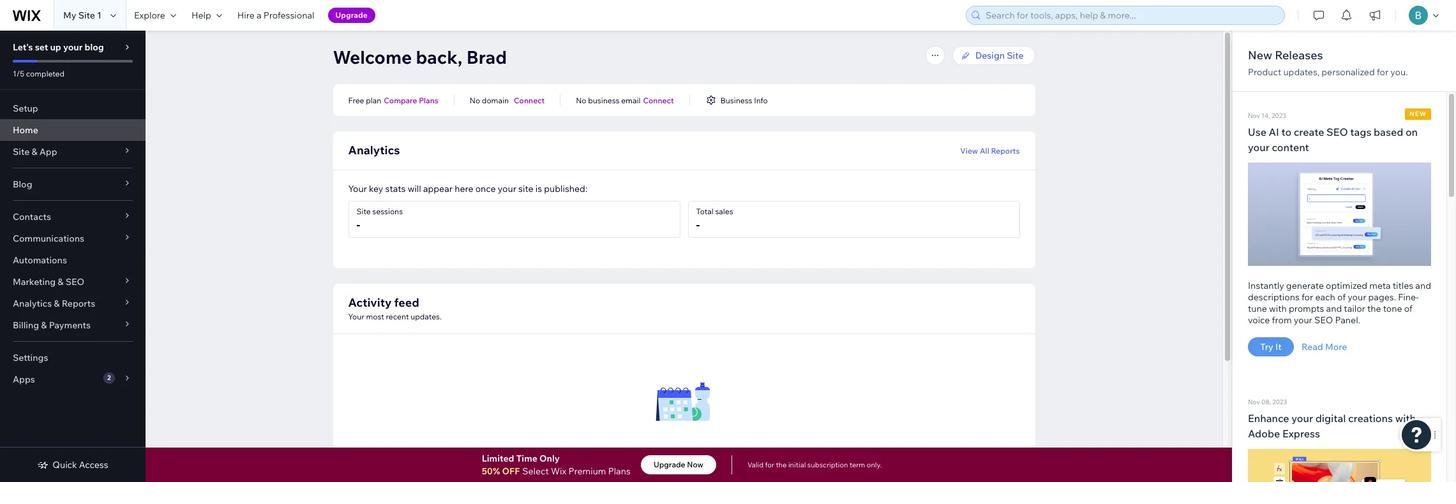 Task type: describe. For each thing, give the bounding box(es) containing it.
nov for nov 14, 2023
[[1248, 112, 1260, 120]]

1 horizontal spatial of
[[1404, 303, 1412, 314]]

- for site sessions -
[[357, 218, 360, 232]]

2023 for nov 08, 2023 enhance your digital creations with adobe express
[[1272, 398, 1287, 406]]

new
[[1409, 110, 1427, 118]]

prompts
[[1289, 303, 1324, 314]]

1 connect from the left
[[514, 95, 545, 105]]

limited
[[482, 453, 514, 465]]

all
[[980, 146, 989, 155]]

settings link
[[0, 347, 146, 369]]

business
[[588, 95, 620, 105]]

with inside instantly generate optimized meta titles and descriptions for each of your pages. fine- tune with prompts and tailor the tone of voice from your seo panel.
[[1269, 303, 1287, 314]]

setup link
[[0, 98, 146, 119]]

quick access button
[[37, 460, 108, 471]]

the inside instantly generate optimized meta titles and descriptions for each of your pages. fine- tune with prompts and tailor the tone of voice from your seo panel.
[[1367, 303, 1381, 314]]

completed
[[26, 69, 64, 79]]

for inside the new releases product updates, personalized for you.
[[1377, 66, 1388, 78]]

1 your from the top
[[348, 183, 367, 195]]

now
[[687, 460, 703, 470]]

analytics for analytics & reports
[[13, 298, 52, 310]]

use ai to create seo tags based on your content
[[1248, 126, 1418, 154]]

tailor
[[1344, 303, 1365, 314]]

try it
[[1260, 341, 1282, 353]]

your inside nov 08, 2023 enhance your digital creations with adobe express
[[1291, 412, 1313, 425]]

blog
[[13, 179, 32, 190]]

on
[[1406, 126, 1418, 139]]

hire a professional
[[237, 10, 314, 21]]

reports for analytics & reports
[[62, 298, 95, 310]]

your inside the activity feed your most recent updates.
[[348, 312, 364, 322]]

it
[[1275, 341, 1282, 353]]

analytics for analytics
[[348, 143, 400, 158]]

express
[[1282, 427, 1320, 440]]

from
[[1272, 314, 1292, 326]]

site & app button
[[0, 141, 146, 163]]

new releases product updates, personalized for you.
[[1248, 48, 1408, 78]]

view all reports button
[[960, 145, 1020, 156]]

read more link
[[1302, 341, 1347, 353]]

quick
[[53, 460, 77, 471]]

site
[[518, 183, 533, 195]]

connect link for no domain connect
[[514, 94, 545, 106]]

up
[[50, 41, 61, 53]]

1 vertical spatial and
[[1326, 303, 1342, 314]]

set
[[35, 41, 48, 53]]

analytics & reports
[[13, 298, 95, 310]]

limited time only 50% off select wix premium plans
[[482, 453, 631, 477]]

wix
[[551, 466, 566, 477]]

upgrade now
[[654, 460, 703, 470]]

with inside nov 08, 2023 enhance your digital creations with adobe express
[[1395, 412, 1416, 425]]

blog button
[[0, 174, 146, 195]]

upgrade button
[[328, 8, 375, 23]]

automations
[[13, 255, 67, 266]]

business
[[720, 95, 752, 105]]

compare plans link
[[384, 94, 438, 106]]

business info
[[720, 95, 768, 105]]

no business email connect
[[576, 95, 674, 105]]

home
[[13, 124, 38, 136]]

0 horizontal spatial of
[[1337, 291, 1346, 303]]

free
[[348, 95, 364, 105]]

seo inside instantly generate optimized meta titles and descriptions for each of your pages. fine- tune with prompts and tailor the tone of voice from your seo panel.
[[1314, 314, 1333, 326]]

nov 14, 2023
[[1248, 112, 1286, 120]]

you.
[[1390, 66, 1408, 78]]

your up panel.
[[1348, 291, 1366, 303]]

based
[[1374, 126, 1403, 139]]

sidebar element
[[0, 31, 146, 483]]

site inside popup button
[[13, 146, 30, 158]]

upgrade now button
[[641, 456, 716, 475]]

2
[[107, 374, 111, 382]]

premium
[[568, 466, 606, 477]]

Search for tools, apps, help & more... field
[[982, 6, 1280, 24]]

recent
[[386, 312, 409, 322]]

upgrade for upgrade
[[335, 10, 368, 20]]

select
[[522, 466, 549, 477]]

my site 1
[[63, 10, 101, 21]]

quick access
[[53, 460, 108, 471]]

& for marketing
[[58, 276, 64, 288]]

your inside use ai to create seo tags based on your content
[[1248, 141, 1270, 154]]

to
[[1281, 126, 1291, 139]]

creations
[[1348, 412, 1393, 425]]

term
[[850, 461, 865, 470]]

blog
[[85, 41, 104, 53]]

billing
[[13, 320, 39, 331]]

no for no business email
[[576, 95, 586, 105]]

reports for view all reports
[[991, 146, 1020, 155]]

seo inside popup button
[[66, 276, 84, 288]]

adobe
[[1248, 427, 1280, 440]]

billing & payments button
[[0, 315, 146, 336]]

read more
[[1302, 341, 1347, 353]]

let's
[[13, 41, 33, 53]]

feed
[[394, 296, 419, 310]]

enhance
[[1248, 412, 1289, 425]]

view all reports
[[960, 146, 1020, 155]]

analytics & reports button
[[0, 293, 146, 315]]

site right design
[[1007, 50, 1024, 61]]

meta
[[1369, 280, 1391, 291]]

automations link
[[0, 250, 146, 271]]

08,
[[1261, 398, 1271, 406]]

communications button
[[0, 228, 146, 250]]

descriptions
[[1248, 291, 1299, 303]]

design
[[975, 50, 1005, 61]]

personalized
[[1322, 66, 1375, 78]]

voice
[[1248, 314, 1270, 326]]

here
[[455, 183, 473, 195]]

your inside the sidebar element
[[63, 41, 83, 53]]

no domain connect
[[470, 95, 545, 105]]

professional
[[263, 10, 314, 21]]

help button
[[184, 0, 230, 31]]

back,
[[416, 46, 462, 68]]

nov 08, 2023 enhance your digital creations with adobe express
[[1248, 398, 1416, 440]]

0 vertical spatial plans
[[419, 95, 438, 105]]

use
[[1248, 126, 1266, 139]]



Task type: locate. For each thing, give the bounding box(es) containing it.
0 horizontal spatial with
[[1269, 303, 1287, 314]]

releases
[[1275, 48, 1323, 63]]

0 vertical spatial and
[[1415, 280, 1431, 291]]

upgrade
[[335, 10, 368, 20], [654, 460, 685, 470]]

1 horizontal spatial upgrade
[[654, 460, 685, 470]]

0 horizontal spatial upgrade
[[335, 10, 368, 20]]

upgrade up welcome
[[335, 10, 368, 20]]

1
[[97, 10, 101, 21]]

1 no from the left
[[470, 95, 480, 105]]

2023 for nov 14, 2023
[[1271, 112, 1286, 120]]

no for no domain
[[470, 95, 480, 105]]

no left the domain
[[470, 95, 480, 105]]

1 horizontal spatial connect
[[643, 95, 674, 105]]

seo inside use ai to create seo tags based on your content
[[1326, 126, 1348, 139]]

2023 right 08,
[[1272, 398, 1287, 406]]

site left 1
[[78, 10, 95, 21]]

activity
[[348, 296, 392, 310]]

2 horizontal spatial for
[[1377, 66, 1388, 78]]

connect link right email
[[643, 94, 674, 106]]

& up 'analytics & reports' at the bottom
[[58, 276, 64, 288]]

is
[[535, 183, 542, 195]]

connect right the domain
[[514, 95, 545, 105]]

0 horizontal spatial plans
[[419, 95, 438, 105]]

instantly generate optimized meta titles and descriptions for each of your pages. fine- tune with prompts and tailor the tone of voice from your seo panel.
[[1248, 280, 1431, 326]]

2 vertical spatial for
[[765, 461, 774, 470]]

app
[[39, 146, 57, 158]]

1 horizontal spatial plans
[[608, 466, 631, 477]]

seo
[[1326, 126, 1348, 139], [66, 276, 84, 288], [1314, 314, 1333, 326]]

& for analytics
[[54, 298, 60, 310]]

0 vertical spatial seo
[[1326, 126, 1348, 139]]

& for site
[[32, 146, 37, 158]]

activity feed your most recent updates.
[[348, 296, 442, 322]]

0 horizontal spatial and
[[1326, 303, 1342, 314]]

no
[[470, 95, 480, 105], [576, 95, 586, 105]]

1 nov from the top
[[1248, 112, 1260, 120]]

1 horizontal spatial the
[[1367, 303, 1381, 314]]

access
[[79, 460, 108, 471]]

for right valid
[[765, 461, 774, 470]]

- inside site sessions -
[[357, 218, 360, 232]]

reports inside popup button
[[62, 298, 95, 310]]

fine-
[[1398, 291, 1419, 303]]

marketing & seo button
[[0, 271, 146, 293]]

upgrade left now
[[654, 460, 685, 470]]

optimized
[[1326, 280, 1367, 291]]

marketing
[[13, 276, 56, 288]]

try
[[1260, 341, 1273, 353]]

your up express
[[1291, 412, 1313, 425]]

1 vertical spatial seo
[[66, 276, 84, 288]]

0 horizontal spatial the
[[776, 461, 787, 470]]

2 connect from the left
[[643, 95, 674, 105]]

0 vertical spatial the
[[1367, 303, 1381, 314]]

0 vertical spatial reports
[[991, 146, 1020, 155]]

of right tone
[[1404, 303, 1412, 314]]

help
[[191, 10, 211, 21]]

1 horizontal spatial no
[[576, 95, 586, 105]]

2023 right 14,
[[1271, 112, 1286, 120]]

only.
[[867, 461, 882, 470]]

nov inside nov 08, 2023 enhance your digital creations with adobe express
[[1248, 398, 1260, 406]]

panel.
[[1335, 314, 1360, 326]]

marketing & seo
[[13, 276, 84, 288]]

0 vertical spatial for
[[1377, 66, 1388, 78]]

welcome back, brad
[[333, 46, 507, 68]]

let's set up your blog
[[13, 41, 104, 53]]

new
[[1248, 48, 1272, 63]]

0 vertical spatial with
[[1269, 303, 1287, 314]]

explore
[[134, 10, 165, 21]]

and right the titles
[[1415, 280, 1431, 291]]

home link
[[0, 119, 146, 141]]

2 nov from the top
[[1248, 398, 1260, 406]]

connect link
[[514, 94, 545, 106], [643, 94, 674, 106]]

2 vertical spatial seo
[[1314, 314, 1333, 326]]

nov left 14,
[[1248, 112, 1260, 120]]

1 horizontal spatial and
[[1415, 280, 1431, 291]]

welcome
[[333, 46, 412, 68]]

1 vertical spatial the
[[776, 461, 787, 470]]

email
[[621, 95, 640, 105]]

1 horizontal spatial connect link
[[643, 94, 674, 106]]

your down use
[[1248, 141, 1270, 154]]

subscription
[[807, 461, 848, 470]]

valid for the initial subscription term only.
[[747, 461, 882, 470]]

my
[[63, 10, 76, 21]]

0 horizontal spatial connect link
[[514, 94, 545, 106]]

connect
[[514, 95, 545, 105], [643, 95, 674, 105]]

site left sessions
[[357, 207, 371, 216]]

0 horizontal spatial analytics
[[13, 298, 52, 310]]

0 vertical spatial your
[[348, 183, 367, 195]]

1 connect link from the left
[[514, 94, 545, 106]]

your key stats will appear here once your site is published:
[[348, 183, 587, 195]]

upgrade inside button
[[654, 460, 685, 470]]

1 vertical spatial plans
[[608, 466, 631, 477]]

connect link right the domain
[[514, 94, 545, 106]]

and
[[1415, 280, 1431, 291], [1326, 303, 1342, 314]]

0 horizontal spatial no
[[470, 95, 480, 105]]

reports inside button
[[991, 146, 1020, 155]]

1 horizontal spatial reports
[[991, 146, 1020, 155]]

& for billing
[[41, 320, 47, 331]]

with right creations
[[1395, 412, 1416, 425]]

& left app
[[32, 146, 37, 158]]

and left tailor
[[1326, 303, 1342, 314]]

0 horizontal spatial connect
[[514, 95, 545, 105]]

tags
[[1350, 126, 1371, 139]]

reports up billing & payments popup button at the left of the page
[[62, 298, 95, 310]]

reports right all on the top
[[991, 146, 1020, 155]]

1 vertical spatial your
[[348, 312, 364, 322]]

digital
[[1315, 412, 1346, 425]]

1 vertical spatial for
[[1301, 291, 1313, 303]]

2 - from the left
[[696, 218, 700, 232]]

once
[[475, 183, 496, 195]]

more
[[1325, 341, 1347, 353]]

your right from
[[1294, 314, 1312, 326]]

compare
[[384, 95, 417, 105]]

0 horizontal spatial -
[[357, 218, 360, 232]]

1 vertical spatial with
[[1395, 412, 1416, 425]]

published:
[[544, 183, 587, 195]]

nov for nov 08, 2023 enhance your digital creations with adobe express
[[1248, 398, 1260, 406]]

your
[[348, 183, 367, 195], [348, 312, 364, 322]]

the left initial
[[776, 461, 787, 470]]

your left site
[[498, 183, 516, 195]]

site sessions -
[[357, 207, 403, 232]]

contacts
[[13, 211, 51, 223]]

1 vertical spatial upgrade
[[654, 460, 685, 470]]

0 vertical spatial upgrade
[[335, 10, 368, 20]]

& up billing & payments
[[54, 298, 60, 310]]

1 horizontal spatial analytics
[[348, 143, 400, 158]]

ai
[[1269, 126, 1279, 139]]

nov
[[1248, 112, 1260, 120], [1248, 398, 1260, 406]]

1 vertical spatial reports
[[62, 298, 95, 310]]

with right tune at the right of page
[[1269, 303, 1287, 314]]

plans right premium
[[608, 466, 631, 477]]

total sales -
[[696, 207, 733, 232]]

1 horizontal spatial with
[[1395, 412, 1416, 425]]

read
[[1302, 341, 1323, 353]]

1 horizontal spatial -
[[696, 218, 700, 232]]

0 vertical spatial 2023
[[1271, 112, 1286, 120]]

14,
[[1261, 112, 1270, 120]]

sales
[[715, 207, 733, 216]]

connect right email
[[643, 95, 674, 105]]

analytics inside popup button
[[13, 298, 52, 310]]

no left business
[[576, 95, 586, 105]]

1 vertical spatial nov
[[1248, 398, 1260, 406]]

the left tone
[[1367, 303, 1381, 314]]

- for total sales -
[[696, 218, 700, 232]]

connect link for no business email connect
[[643, 94, 674, 106]]

settings
[[13, 352, 48, 364]]

0 horizontal spatial reports
[[62, 298, 95, 310]]

plans inside limited time only 50% off select wix premium plans
[[608, 466, 631, 477]]

your left key at the left of the page
[[348, 183, 367, 195]]

a
[[257, 10, 261, 21]]

updates.
[[411, 312, 442, 322]]

for inside instantly generate optimized meta titles and descriptions for each of your pages. fine- tune with prompts and tailor the tone of voice from your seo panel.
[[1301, 291, 1313, 303]]

titles
[[1393, 280, 1413, 291]]

time
[[516, 453, 537, 465]]

- inside total sales -
[[696, 218, 700, 232]]

2023 inside nov 08, 2023 enhance your digital creations with adobe express
[[1272, 398, 1287, 406]]

product
[[1248, 66, 1281, 78]]

tune
[[1248, 303, 1267, 314]]

will
[[408, 183, 421, 195]]

1 vertical spatial 2023
[[1272, 398, 1287, 406]]

reports
[[991, 146, 1020, 155], [62, 298, 95, 310]]

site down home
[[13, 146, 30, 158]]

2 no from the left
[[576, 95, 586, 105]]

view
[[960, 146, 978, 155]]

seo up analytics & reports popup button
[[66, 276, 84, 288]]

nov left 08,
[[1248, 398, 1260, 406]]

tone
[[1383, 303, 1402, 314]]

sessions
[[372, 207, 403, 216]]

0 vertical spatial analytics
[[348, 143, 400, 158]]

upgrade inside button
[[335, 10, 368, 20]]

design site link
[[952, 46, 1035, 65]]

2 your from the top
[[348, 312, 364, 322]]

site inside site sessions -
[[357, 207, 371, 216]]

seo left tags
[[1326, 126, 1348, 139]]

plans right compare
[[419, 95, 438, 105]]

for left you.
[[1377, 66, 1388, 78]]

2 connect link from the left
[[643, 94, 674, 106]]

upgrade for upgrade now
[[654, 460, 685, 470]]

1 vertical spatial analytics
[[13, 298, 52, 310]]

seo down each
[[1314, 314, 1333, 326]]

your right 'up'
[[63, 41, 83, 53]]

& right billing
[[41, 320, 47, 331]]

design site
[[975, 50, 1024, 61]]

of right each
[[1337, 291, 1346, 303]]

try it link
[[1248, 337, 1294, 357]]

&
[[32, 146, 37, 158], [58, 276, 64, 288], [54, 298, 60, 310], [41, 320, 47, 331]]

analytics up key at the left of the page
[[348, 143, 400, 158]]

0 vertical spatial nov
[[1248, 112, 1260, 120]]

your left the most
[[348, 312, 364, 322]]

for left each
[[1301, 291, 1313, 303]]

stats
[[385, 183, 406, 195]]

hire
[[237, 10, 255, 21]]

0 horizontal spatial for
[[765, 461, 774, 470]]

analytics down marketing
[[13, 298, 52, 310]]

1 horizontal spatial for
[[1301, 291, 1313, 303]]

1 - from the left
[[357, 218, 360, 232]]

analytics
[[348, 143, 400, 158], [13, 298, 52, 310]]



Task type: vqa. For each thing, say whether or not it's contained in the screenshot.
2023 corresponding to Nov 08, 2023 Enhance your digital creations with Adobe Express
yes



